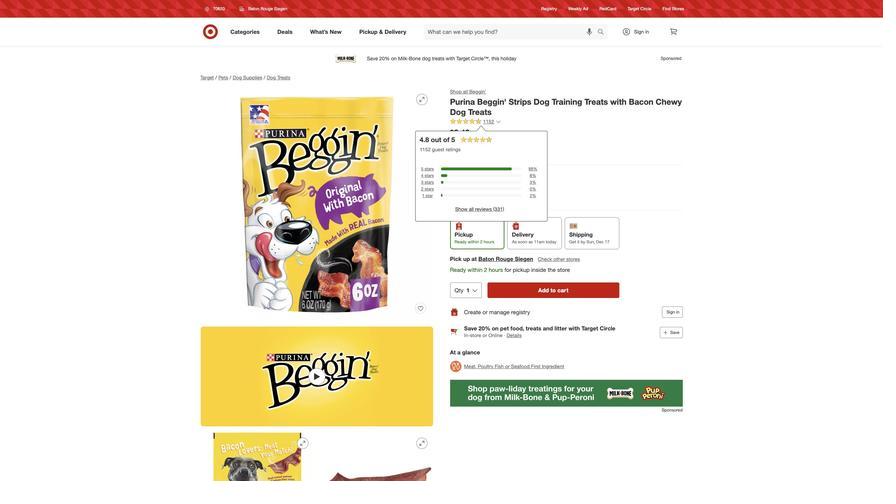 Task type: locate. For each thing, give the bounding box(es) containing it.
purina beggin' strips dog training treats with bacon chewy dog treats, 1 of 11 image
[[201, 88, 433, 321]]

add
[[539, 287, 549, 294]]

sign
[[635, 29, 644, 35], [667, 309, 675, 315]]

siegen up pickup
[[515, 255, 534, 263]]

registry
[[542, 6, 557, 11]]

sign in down target circle link
[[635, 29, 650, 35]]

all inside shop all beggin' purina beggin' strips dog training treats with bacon chewy dog treats
[[463, 89, 468, 95]]

baton
[[248, 6, 260, 11], [479, 255, 495, 263]]

out
[[431, 136, 442, 144]]

2 horizontal spatial treats
[[585, 97, 608, 107]]

treats right supplies on the left top of page
[[277, 74, 291, 80]]

create or manage registry
[[464, 309, 530, 316]]

all
[[463, 89, 468, 95], [469, 206, 474, 212]]

0 vertical spatial all
[[463, 89, 468, 95]]

1 horizontal spatial 6
[[464, 173, 467, 180]]

1 horizontal spatial store
[[558, 266, 570, 273]]

all right show
[[469, 206, 474, 212]]

2 up the pick up at baton rouge siegen in the bottom right of the page
[[480, 239, 483, 244]]

save down sign in 'button'
[[671, 330, 680, 335]]

in up save button on the right
[[677, 309, 680, 315]]

hours down the pick up at baton rouge siegen in the bottom right of the page
[[489, 266, 503, 273]]

pickup & delivery
[[360, 28, 407, 35]]

1 horizontal spatial 1152
[[483, 119, 494, 125]]

1 horizontal spatial in
[[677, 309, 680, 315]]

2 vertical spatial 1
[[467, 287, 470, 294]]

0 horizontal spatial treats
[[277, 74, 291, 80]]

dog down purina
[[450, 107, 466, 117]]

0 vertical spatial siegen
[[274, 6, 287, 11]]

hours up the pick up at baton rouge siegen in the bottom right of the page
[[484, 239, 495, 244]]

by
[[581, 239, 586, 244]]

0 horizontal spatial rouge
[[261, 6, 273, 11]]

0 vertical spatial target
[[628, 6, 640, 11]]

1 vertical spatial sign
[[667, 309, 675, 315]]

0 vertical spatial rouge
[[261, 6, 273, 11]]

stars down 4 stars at the top left of the page
[[425, 180, 434, 185]]

as
[[529, 239, 533, 244]]

40
[[504, 189, 511, 196]]

create
[[464, 309, 481, 316]]

what's new link
[[304, 24, 351, 40]]

1152 for 1152
[[483, 119, 494, 125]]

2
[[421, 186, 424, 192], [530, 193, 533, 198], [480, 239, 483, 244], [484, 266, 488, 273]]

0 vertical spatial baton
[[248, 6, 260, 11]]

with inside shop all beggin' purina beggin' strips dog training treats with bacon chewy dog treats
[[611, 97, 627, 107]]

1 horizontal spatial circle
[[641, 6, 652, 11]]

0 horizontal spatial 3
[[421, 180, 424, 185]]

1 stars from the top
[[425, 166, 434, 172]]

rouge
[[261, 6, 273, 11], [496, 255, 514, 263]]

deals
[[278, 28, 293, 35]]

oz right 25 on the right of the page
[[486, 189, 492, 196]]

0 horizontal spatial save
[[464, 325, 477, 332]]

0 horizontal spatial sign in
[[635, 29, 650, 35]]

target right litter
[[582, 325, 599, 332]]

store down 20%
[[470, 332, 482, 338]]

save
[[464, 325, 477, 332], [671, 330, 680, 335]]

1 right qty
[[467, 287, 470, 294]]

1 left star at left top
[[422, 193, 425, 198]]

% down the 3 %
[[533, 186, 537, 192]]

0
[[530, 186, 533, 192]]

or right create
[[483, 309, 488, 316]]

5 up "4"
[[421, 166, 424, 172]]

2 horizontal spatial /
[[264, 74, 266, 80]]

save button
[[660, 327, 683, 338]]

within down at
[[468, 266, 483, 273]]

1 horizontal spatial all
[[469, 206, 474, 212]]

dog right supplies on the left top of page
[[267, 74, 276, 80]]

1 vertical spatial 1
[[422, 193, 425, 198]]

or right fish
[[505, 363, 510, 369]]

2 down the pick up at baton rouge siegen in the bottom right of the page
[[484, 266, 488, 273]]

1 vertical spatial pickup
[[455, 231, 473, 238]]

0 %
[[530, 186, 537, 192]]

sign in inside sign in 'button'
[[667, 309, 680, 315]]

oz right 40
[[512, 189, 518, 196]]

1152 guest ratings
[[420, 147, 461, 153]]

image gallery element
[[201, 88, 433, 481]]

2 / from the left
[[230, 74, 231, 80]]

1 vertical spatial siegen
[[515, 255, 534, 263]]

treats
[[526, 325, 542, 332]]

save 20% on pet food, treats and litter with target circle in-store or online ∙ details
[[464, 325, 616, 338]]

1 for see
[[467, 150, 469, 156]]

dog treats link
[[267, 74, 291, 80]]

0 horizontal spatial store
[[470, 332, 482, 338]]

0 vertical spatial pickup
[[360, 28, 378, 35]]

for left this
[[482, 150, 487, 156]]

0 vertical spatial 1
[[467, 150, 469, 156]]

glance
[[462, 349, 480, 356]]

1 vertical spatial baton
[[479, 255, 495, 263]]

% down 8 %
[[533, 180, 537, 185]]

∙
[[504, 332, 506, 338]]

qty
[[455, 287, 464, 294]]

oz for 25 oz
[[486, 189, 492, 196]]

with
[[611, 97, 627, 107], [569, 325, 580, 332]]

1 vertical spatial treats
[[585, 97, 608, 107]]

3 / from the left
[[264, 74, 266, 80]]

0 vertical spatial 5
[[452, 136, 455, 144]]

online
[[489, 332, 503, 338]]

1 vertical spatial store
[[470, 332, 482, 338]]

1 horizontal spatial /
[[230, 74, 231, 80]]

target
[[628, 6, 640, 11], [201, 74, 214, 80], [582, 325, 599, 332]]

beggin' up purina
[[470, 89, 487, 95]]

oz down the size 6 oz
[[460, 189, 467, 196]]

1 vertical spatial sign in
[[667, 309, 680, 315]]

2 vertical spatial target
[[582, 325, 599, 332]]

1 horizontal spatial delivery
[[512, 231, 534, 238]]

with left bacon
[[611, 97, 627, 107]]

0 horizontal spatial 6
[[456, 189, 459, 196]]

poultry
[[478, 363, 494, 369]]

% for 0
[[533, 186, 537, 192]]

all right "shop"
[[463, 89, 468, 95]]

delivery as soon as 11am today
[[512, 231, 557, 244]]

0 horizontal spatial pickup
[[360, 28, 378, 35]]

see
[[457, 150, 465, 156]]

shipping get it by sun, dec 17
[[570, 231, 610, 244]]

sign in inside sign in link
[[635, 29, 650, 35]]

categories link
[[225, 24, 269, 40]]

1 vertical spatial circle
[[600, 325, 616, 332]]

with inside 'save 20% on pet food, treats and litter with target circle in-store or online ∙ details'
[[569, 325, 580, 332]]

sign in
[[635, 29, 650, 35], [667, 309, 680, 315]]

0 horizontal spatial /
[[215, 74, 217, 80]]

0 horizontal spatial siegen
[[274, 6, 287, 11]]

2 horizontal spatial target
[[628, 6, 640, 11]]

% down 0 % at the top of page
[[533, 193, 537, 198]]

oz inside 6 oz link
[[460, 189, 467, 196]]

check other stores
[[538, 256, 580, 262]]

store down check other stores button on the bottom right
[[558, 266, 570, 273]]

delivery right &
[[385, 28, 407, 35]]

What can we help you find? suggestions appear below search field
[[424, 24, 600, 40]]

baton right at
[[479, 255, 495, 263]]

1 vertical spatial 5
[[421, 166, 424, 172]]

/ right supplies on the left top of page
[[264, 74, 266, 80]]

0 vertical spatial for
[[482, 150, 487, 156]]

1 3 from the left
[[421, 180, 424, 185]]

baton rouge siegen button
[[479, 255, 534, 263]]

treats for training
[[585, 97, 608, 107]]

0 horizontal spatial delivery
[[385, 28, 407, 35]]

0 horizontal spatial in
[[646, 29, 650, 35]]

pickup left &
[[360, 28, 378, 35]]

4.8 out of 5
[[420, 136, 455, 144]]

fish
[[495, 363, 504, 369]]

88
[[529, 166, 534, 172]]

group
[[450, 172, 683, 203]]

88 %
[[529, 166, 538, 172]]

pickup
[[513, 266, 530, 273]]

0 vertical spatial hours
[[484, 239, 495, 244]]

% up the 3 %
[[533, 173, 537, 178]]

/ left pets link
[[215, 74, 217, 80]]

bacon
[[629, 97, 654, 107]]

0 horizontal spatial baton
[[248, 6, 260, 11]]

up
[[464, 255, 470, 263]]

0 vertical spatial 6
[[464, 173, 467, 180]]

0 vertical spatial with
[[611, 97, 627, 107]]

1 vertical spatial target
[[201, 74, 214, 80]]

target link
[[201, 74, 214, 80]]

target up sign in link
[[628, 6, 640, 11]]

0 horizontal spatial circle
[[600, 325, 616, 332]]

0 vertical spatial treats
[[277, 74, 291, 80]]

stars down 5 stars
[[425, 173, 434, 178]]

1 horizontal spatial target
[[582, 325, 599, 332]]

1 horizontal spatial sign in
[[667, 309, 680, 315]]

save inside button
[[671, 330, 680, 335]]

sign in up save button on the right
[[667, 309, 680, 315]]

8 %
[[530, 173, 537, 178]]

3 stars from the top
[[425, 180, 434, 185]]

3 down "4"
[[421, 180, 424, 185]]

1152 up /ounce
[[483, 119, 494, 125]]

1 vertical spatial in
[[677, 309, 680, 315]]

0 vertical spatial within
[[468, 239, 479, 244]]

this
[[489, 150, 497, 156]]

1 vertical spatial beggin'
[[477, 97, 507, 107]]

1 horizontal spatial save
[[671, 330, 680, 335]]

5
[[452, 136, 455, 144], [421, 166, 424, 172]]

target for target circle
[[628, 6, 640, 11]]

for down baton rouge siegen button
[[505, 266, 512, 273]]

1 vertical spatial within
[[468, 266, 483, 273]]

in down target circle link
[[646, 29, 650, 35]]

1 horizontal spatial for
[[505, 266, 512, 273]]

0 vertical spatial store
[[558, 266, 570, 273]]

deal
[[471, 150, 480, 156]]

1 vertical spatial for
[[505, 266, 512, 273]]

1 vertical spatial 1152
[[420, 147, 431, 153]]

1 horizontal spatial pickup
[[455, 231, 473, 238]]

supplies
[[243, 74, 262, 80]]

or down 20%
[[483, 332, 487, 338]]

0 horizontal spatial for
[[482, 150, 487, 156]]

5 right of
[[452, 136, 455, 144]]

0 vertical spatial in
[[646, 29, 650, 35]]

0 vertical spatial 1152
[[483, 119, 494, 125]]

sign down target circle link
[[635, 29, 644, 35]]

all inside button
[[469, 206, 474, 212]]

stars up 4 stars at the top left of the page
[[425, 166, 434, 172]]

purina beggin' strips dog training treats with bacon chewy dog treats, 3 of 11 image
[[201, 432, 314, 481]]

1 vertical spatial or
[[483, 332, 487, 338]]

1 vertical spatial with
[[569, 325, 580, 332]]

search
[[595, 29, 612, 36]]

ready down pick in the bottom right of the page
[[450, 266, 466, 273]]

1 horizontal spatial treats
[[468, 107, 492, 117]]

pickup for &
[[360, 28, 378, 35]]

2 3 from the left
[[530, 180, 533, 185]]

1 vertical spatial hours
[[489, 266, 503, 273]]

2 up 1 star
[[421, 186, 424, 192]]

17
[[605, 239, 610, 244]]

save inside 'save 20% on pet food, treats and litter with target circle in-store or online ∙ details'
[[464, 325, 477, 332]]

0 horizontal spatial 1152
[[420, 147, 431, 153]]

pets
[[219, 74, 228, 80]]

first
[[531, 363, 541, 369]]

0 horizontal spatial with
[[569, 325, 580, 332]]

training
[[552, 97, 583, 107]]

save up 'in-'
[[464, 325, 477, 332]]

stars up star at left top
[[425, 186, 434, 192]]

/ right pets
[[230, 74, 231, 80]]

rouge up 'deals' link
[[261, 6, 273, 11]]

% for 3
[[533, 180, 537, 185]]

weekly
[[569, 6, 582, 11]]

4 stars from the top
[[425, 186, 434, 192]]

% up 8 %
[[534, 166, 538, 172]]

)
[[500, 131, 502, 137]]

within up at
[[468, 239, 479, 244]]

all for (331)
[[469, 206, 474, 212]]

1 vertical spatial rouge
[[496, 255, 514, 263]]

1152 for 1152 guest ratings
[[420, 147, 431, 153]]

purchased
[[465, 139, 488, 145]]

1152 link
[[450, 118, 502, 126]]

target for target / pets / dog supplies / dog treats
[[201, 74, 214, 80]]

beggin' up 1152 link
[[477, 97, 507, 107]]

1 horizontal spatial rouge
[[496, 255, 514, 263]]

delivery up soon
[[512, 231, 534, 238]]

&
[[379, 28, 383, 35]]

details
[[507, 332, 522, 338]]

1152 down 4.8 at the left of the page
[[420, 147, 431, 153]]

0 horizontal spatial all
[[463, 89, 468, 95]]

dec
[[596, 239, 604, 244]]

with right litter
[[569, 325, 580, 332]]

add to cart
[[539, 287, 569, 294]]

the
[[548, 266, 556, 273]]

advertisement region
[[195, 50, 689, 67], [450, 380, 683, 407]]

ready up pick in the bottom right of the page
[[455, 239, 467, 244]]

treats up 1152 link
[[468, 107, 492, 117]]

1 horizontal spatial with
[[611, 97, 627, 107]]

hours inside pickup ready within 2 hours
[[484, 239, 495, 244]]

shipping
[[570, 231, 593, 238]]

when
[[450, 139, 463, 145]]

0 vertical spatial or
[[483, 309, 488, 316]]

0 vertical spatial ready
[[455, 239, 467, 244]]

oz inside '25 oz' link
[[486, 189, 492, 196]]

sign up save button on the right
[[667, 309, 675, 315]]

rouge up ready within 2 hours for pickup inside the store in the right bottom of the page
[[496, 255, 514, 263]]

1 vertical spatial ready
[[450, 266, 466, 273]]

pickup up up
[[455, 231, 473, 238]]

pickup inside pickup ready within 2 hours
[[455, 231, 473, 238]]

3
[[421, 180, 424, 185], [530, 180, 533, 185]]

1 horizontal spatial sign
[[667, 309, 675, 315]]

reviews
[[475, 206, 492, 212]]

check
[[538, 256, 552, 262]]

siegen up deals at the top
[[274, 6, 287, 11]]

6 right 'size'
[[464, 173, 467, 180]]

2 stars from the top
[[425, 173, 434, 178]]

qty 1
[[455, 287, 470, 294]]

treats right 'training'
[[585, 97, 608, 107]]

registry
[[511, 309, 530, 316]]

1 right see
[[467, 150, 469, 156]]

oz inside the '40 oz' link
[[512, 189, 518, 196]]

0 vertical spatial sign in
[[635, 29, 650, 35]]

6 down 'size'
[[456, 189, 459, 196]]

registry link
[[542, 6, 557, 12]]

1 vertical spatial all
[[469, 206, 474, 212]]

baton up categories link
[[248, 6, 260, 11]]

2 vertical spatial or
[[505, 363, 510, 369]]

1 horizontal spatial 3
[[530, 180, 533, 185]]

at
[[450, 349, 456, 356]]

3 down 8
[[530, 180, 533, 185]]

0 horizontal spatial sign
[[635, 29, 644, 35]]

1 vertical spatial delivery
[[512, 231, 534, 238]]

/
[[215, 74, 217, 80], [230, 74, 231, 80], [264, 74, 266, 80]]

0 horizontal spatial target
[[201, 74, 214, 80]]

target left pets link
[[201, 74, 214, 80]]

2 vertical spatial treats
[[468, 107, 492, 117]]

stars for 5 stars
[[425, 166, 434, 172]]

redcard link
[[600, 6, 617, 12]]



Task type: describe. For each thing, give the bounding box(es) containing it.
and
[[543, 325, 553, 332]]

add to cart button
[[488, 283, 620, 298]]

1 horizontal spatial baton
[[479, 255, 495, 263]]

redcard
[[600, 6, 617, 11]]

6 oz
[[456, 189, 467, 196]]

stars for 2 stars
[[425, 186, 434, 192]]

3 for 3 stars
[[421, 180, 424, 185]]

% for 8
[[533, 173, 537, 178]]

siegen inside baton rouge siegen dropdown button
[[274, 6, 287, 11]]

details button
[[507, 332, 522, 339]]

size
[[450, 173, 461, 180]]

3 %
[[530, 180, 537, 185]]

3 stars
[[421, 180, 434, 185]]

rouge inside dropdown button
[[261, 6, 273, 11]]

0 vertical spatial advertisement region
[[195, 50, 689, 67]]

dog right pets
[[233, 74, 242, 80]]

40 oz
[[504, 189, 518, 196]]

2 %
[[530, 193, 537, 198]]

to
[[551, 287, 556, 294]]

in-
[[464, 332, 470, 338]]

48oz
[[530, 189, 542, 196]]

sponsored
[[662, 407, 683, 413]]

cart
[[558, 287, 569, 294]]

categories
[[231, 28, 260, 35]]

2 down "0"
[[530, 193, 533, 198]]

pick up at baton rouge siegen
[[450, 255, 534, 263]]

sign in button
[[662, 307, 683, 318]]

deals link
[[272, 24, 302, 40]]

oz for 40 oz
[[512, 189, 518, 196]]

1 for qty
[[467, 287, 470, 294]]

show all reviews (331) button
[[455, 206, 504, 213]]

stars for 4 stars
[[425, 173, 434, 178]]

purina beggin' strips dog training treats with bacon chewy dog treats, 2 of 11, play video image
[[201, 327, 433, 427]]

48oz link
[[525, 184, 547, 200]]

sign in link
[[616, 24, 661, 40]]

1 horizontal spatial 5
[[452, 136, 455, 144]]

group containing size
[[450, 172, 683, 203]]

show all reviews (331)
[[455, 206, 504, 212]]

0 horizontal spatial 5
[[421, 166, 424, 172]]

4 stars
[[421, 173, 434, 178]]

ingredient
[[542, 363, 565, 369]]

a
[[458, 349, 461, 356]]

1 vertical spatial advertisement region
[[450, 380, 683, 407]]

save for save
[[671, 330, 680, 335]]

stars for 3 stars
[[425, 180, 434, 185]]

11am
[[534, 239, 545, 244]]

save for save 20% on pet food, treats and litter with target circle in-store or online ∙ details
[[464, 325, 477, 332]]

treats for dog
[[277, 74, 291, 80]]

/ounce
[[485, 131, 500, 137]]

today
[[546, 239, 557, 244]]

online
[[489, 139, 503, 145]]

sun,
[[587, 239, 595, 244]]

find stores
[[663, 6, 685, 11]]

purina
[[450, 97, 475, 107]]

ad
[[583, 6, 589, 11]]

oz for 6 oz
[[460, 189, 467, 196]]

40 oz link
[[500, 184, 523, 200]]

other
[[554, 256, 565, 262]]

8
[[530, 173, 533, 178]]

meat, poultry fish or seafood first ingredient button
[[450, 359, 565, 374]]

purina beggin' strips dog training treats with bacon chewy dog treats, 4 of 11 image
[[320, 432, 433, 481]]

% for 88
[[534, 166, 538, 172]]

(
[[471, 131, 473, 137]]

2 inside pickup ready within 2 hours
[[480, 239, 483, 244]]

baton inside dropdown button
[[248, 6, 260, 11]]

target circle
[[628, 6, 652, 11]]

star
[[426, 193, 433, 198]]

or inside button
[[505, 363, 510, 369]]

sign inside 'button'
[[667, 309, 675, 315]]

stores
[[567, 256, 580, 262]]

ready inside pickup ready within 2 hours
[[455, 239, 467, 244]]

0 vertical spatial delivery
[[385, 28, 407, 35]]

meat, poultry fish or seafood first ingredient
[[464, 363, 565, 369]]

store inside 'save 20% on pet food, treats and litter with target circle in-store or online ∙ details'
[[470, 332, 482, 338]]

strips
[[509, 97, 532, 107]]

of
[[443, 136, 450, 144]]

within inside pickup ready within 2 hours
[[468, 239, 479, 244]]

at a glance
[[450, 349, 480, 356]]

2 stars
[[421, 186, 434, 192]]

$3.49 ( $0.58 /ounce ) when purchased online
[[450, 128, 503, 145]]

oz right 'size'
[[468, 173, 475, 180]]

pickup for ready
[[455, 231, 473, 238]]

on
[[492, 325, 499, 332]]

dog right the strips
[[534, 97, 550, 107]]

delivery inside delivery as soon as 11am today
[[512, 231, 534, 238]]

baton rouge siegen button
[[235, 2, 292, 15]]

pet
[[500, 325, 509, 332]]

target / pets / dog supplies / dog treats
[[201, 74, 291, 80]]

in inside 'button'
[[677, 309, 680, 315]]

chewy
[[656, 97, 682, 107]]

1 vertical spatial 6
[[456, 189, 459, 196]]

or inside 'save 20% on pet food, treats and litter with target circle in-store or online ∙ details'
[[483, 332, 487, 338]]

4
[[421, 173, 424, 178]]

find
[[663, 6, 671, 11]]

$3.49
[[450, 128, 470, 137]]

circle inside 'save 20% on pet food, treats and litter with target circle in-store or online ∙ details'
[[600, 325, 616, 332]]

target inside 'save 20% on pet food, treats and litter with target circle in-store or online ∙ details'
[[582, 325, 599, 332]]

70820 button
[[201, 2, 232, 15]]

what's new
[[310, 28, 342, 35]]

0 vertical spatial sign
[[635, 29, 644, 35]]

$0.58
[[473, 131, 485, 137]]

target circle link
[[628, 6, 652, 12]]

% for 2
[[533, 193, 537, 198]]

pets link
[[219, 74, 228, 80]]

1 star
[[422, 193, 433, 198]]

for inside see 1 deal for this item link
[[482, 150, 487, 156]]

weekly ad
[[569, 6, 589, 11]]

get
[[570, 239, 577, 244]]

0 vertical spatial circle
[[641, 6, 652, 11]]

0 vertical spatial beggin'
[[470, 89, 487, 95]]

25
[[479, 189, 485, 196]]

what's
[[310, 28, 328, 35]]

dog supplies link
[[233, 74, 262, 80]]

3 for 3 %
[[530, 180, 533, 185]]

1 / from the left
[[215, 74, 217, 80]]

food,
[[511, 325, 525, 332]]

all for purina
[[463, 89, 468, 95]]

meat,
[[464, 363, 477, 369]]

pickup ready within 2 hours
[[455, 231, 495, 244]]

25 oz
[[479, 189, 492, 196]]

1 horizontal spatial siegen
[[515, 255, 534, 263]]



Task type: vqa. For each thing, say whether or not it's contained in the screenshot.
MEAT,
yes



